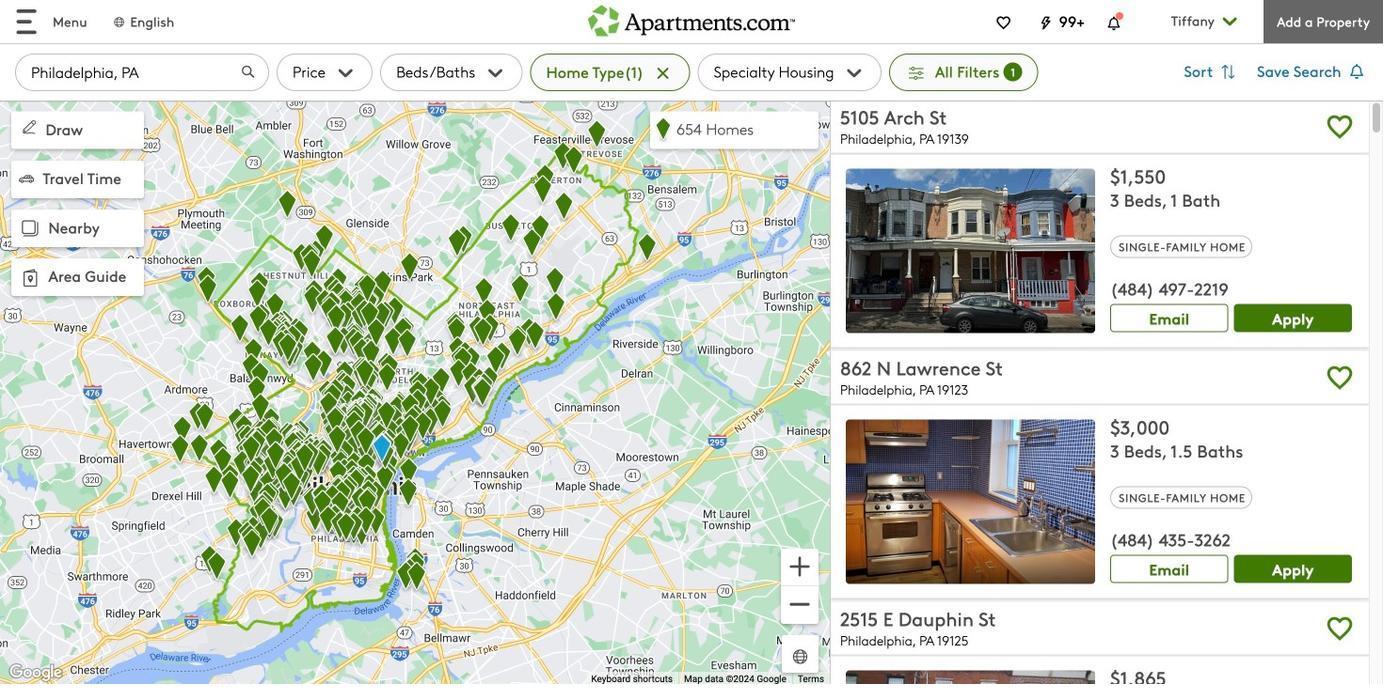 Task type: locate. For each thing, give the bounding box(es) containing it.
1 vertical spatial margin image
[[19, 171, 34, 186]]

Location or Point of Interest text field
[[15, 54, 269, 91]]

margin image
[[19, 117, 40, 138], [19, 171, 34, 186], [17, 215, 43, 242]]

building photo - 5105 arch st image
[[846, 169, 1095, 334]]

2 vertical spatial margin image
[[17, 215, 43, 242]]

building photo - 862 n lawrence st image
[[846, 420, 1095, 585]]

margin image
[[17, 265, 43, 292]]

map region
[[0, 100, 830, 685]]



Task type: describe. For each thing, give the bounding box(es) containing it.
0 vertical spatial margin image
[[19, 117, 40, 138]]

satellite view image
[[789, 647, 811, 668]]

front - 2515 e dauphin st image
[[846, 671, 1095, 685]]

google image
[[5, 661, 67, 685]]

apartments.com logo image
[[588, 0, 795, 36]]



Task type: vqa. For each thing, say whether or not it's contained in the screenshot.
'Sort'
no



